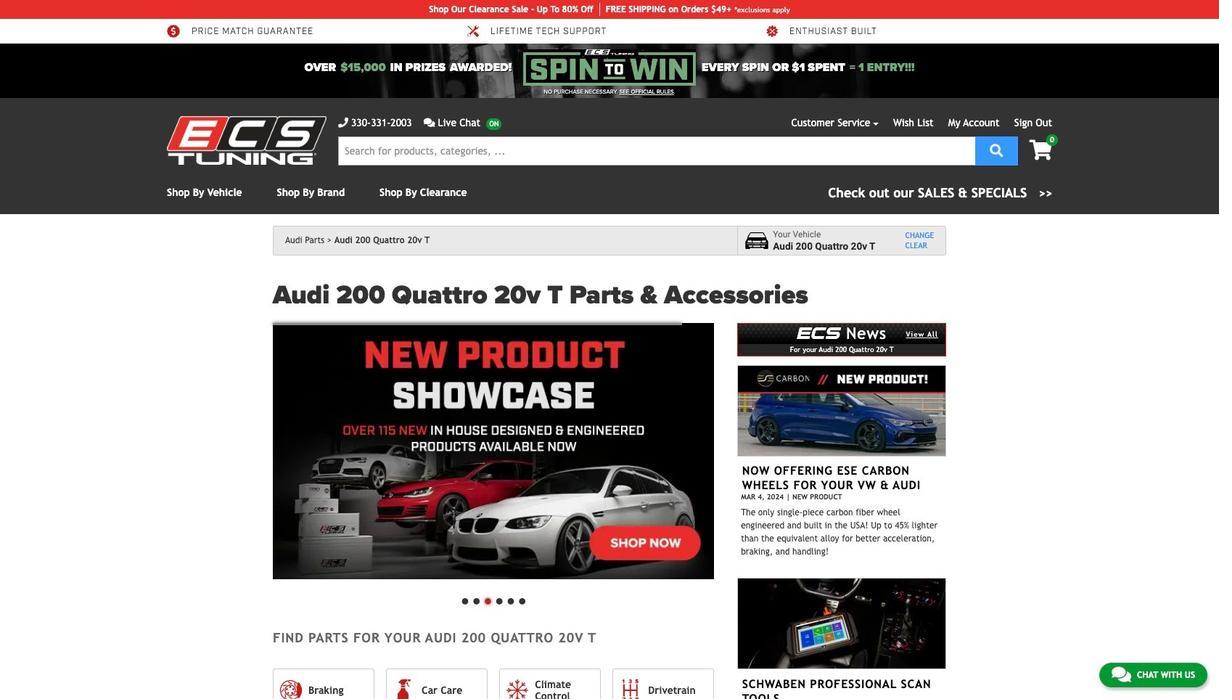 Task type: vqa. For each thing, say whether or not it's contained in the screenshot.
the Search text field
yes



Task type: describe. For each thing, give the bounding box(es) containing it.
search image
[[990, 143, 1004, 156]]

phone image
[[338, 118, 348, 128]]

ecs tuning 'spin to win' contest logo image
[[523, 49, 696, 86]]

schwaben professional scan tools image
[[738, 578, 947, 669]]

generic - monthly recap image
[[273, 323, 715, 579]]

shopping cart image
[[1030, 140, 1053, 160]]



Task type: locate. For each thing, give the bounding box(es) containing it.
Search text field
[[338, 136, 976, 166]]

ecs tuning image
[[167, 116, 327, 165]]

comments image
[[424, 118, 435, 128]]

now offering ese carbon wheels for your vw & audi image
[[738, 365, 947, 456]]



